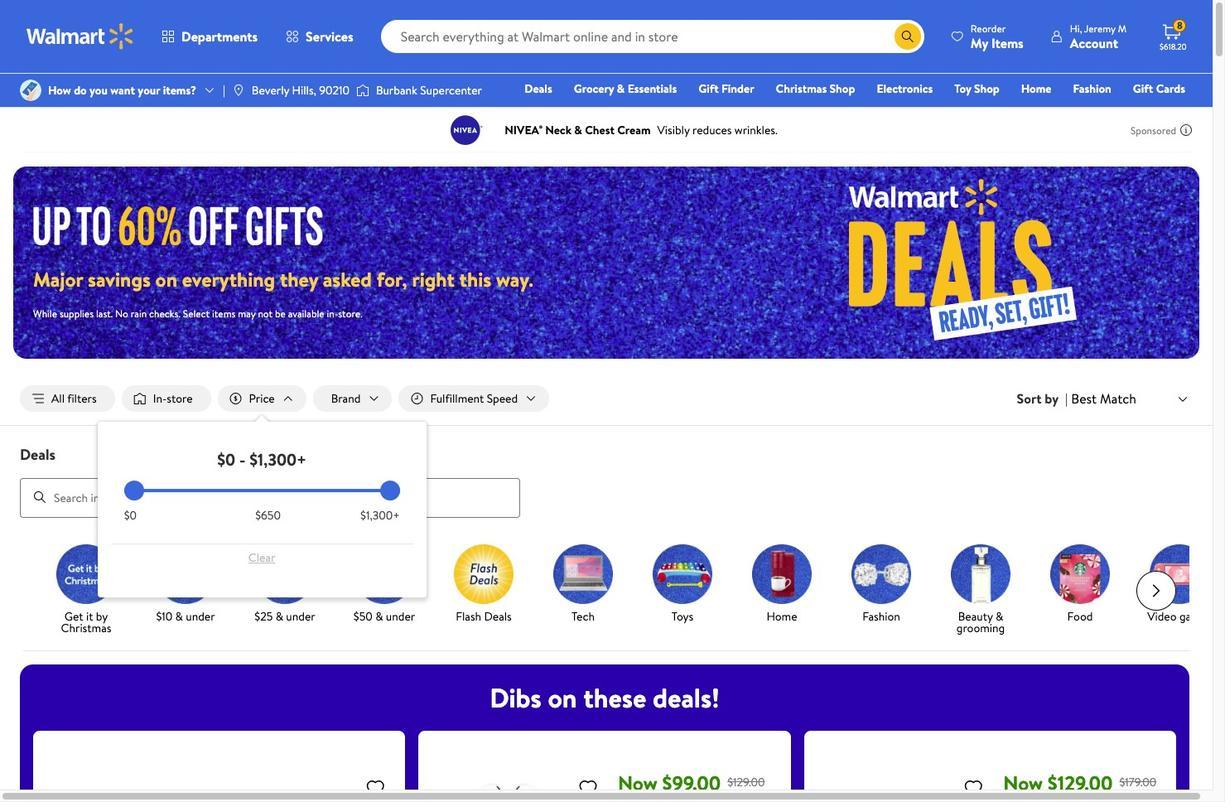 Task type: vqa. For each thing, say whether or not it's contained in the screenshot.
the topmost Shop now
no



Task type: locate. For each thing, give the bounding box(es) containing it.
$129.00 left $179.00 on the bottom
[[1048, 769, 1113, 797]]

0 horizontal spatial under
[[186, 608, 215, 624]]

1 horizontal spatial on
[[548, 679, 577, 716]]

2 now from the left
[[1004, 769, 1043, 797]]

account
[[1070, 34, 1119, 52]]

way.
[[496, 265, 534, 293]]

do
[[74, 82, 87, 99]]

add to favorites list, barbie dreamhouse, 75+ pieces, pool party doll house with 3 story slide image
[[964, 777, 984, 798]]

& inside beauty & grooming
[[996, 608, 1004, 624]]

2 shop from the left
[[974, 80, 1000, 97]]

gift left cards
[[1133, 80, 1154, 97]]

video games
[[1148, 608, 1212, 624]]

gift inside gift cards registry
[[1133, 80, 1154, 97]]

in-
[[327, 307, 338, 321]]

deals up search image
[[20, 444, 56, 465]]

0 horizontal spatial |
[[223, 82, 225, 99]]

m
[[1118, 21, 1127, 35]]

gift
[[699, 80, 719, 97], [1133, 80, 1154, 97]]

1 vertical spatial $1,300+
[[360, 507, 400, 524]]

now $129.00 $179.00
[[1004, 769, 1157, 797]]

2 horizontal spatial deals
[[525, 80, 552, 97]]

filters
[[67, 390, 97, 407]]

0 horizontal spatial  image
[[232, 84, 245, 97]]

by inside sort and filter section element
[[1045, 389, 1059, 408]]

home link
[[1014, 80, 1059, 98], [739, 544, 825, 625]]

shop left electronics
[[830, 80, 855, 97]]

$0 range field
[[124, 489, 400, 492]]

0 horizontal spatial fashion
[[863, 608, 900, 624]]

0 vertical spatial $0
[[217, 448, 235, 471]]

price button
[[218, 385, 306, 412]]

add to favorites list, apple airpods with charging case (2nd generation) image
[[578, 777, 598, 798]]

christmas shop link
[[769, 80, 863, 98]]

savings
[[88, 265, 151, 293]]

food
[[1068, 608, 1093, 624]]

0 horizontal spatial christmas
[[61, 619, 111, 636]]

want
[[110, 82, 135, 99]]

supplies
[[60, 307, 94, 321]]

by
[[1045, 389, 1059, 408], [96, 608, 108, 624]]

fulfillment
[[430, 390, 484, 407]]

0 horizontal spatial gift
[[699, 80, 719, 97]]

select
[[183, 307, 210, 321]]

1 vertical spatial by
[[96, 608, 108, 624]]

now for now $129.00
[[1004, 769, 1043, 797]]

$1,300+ up $0 range field
[[250, 448, 307, 471]]

1 horizontal spatial now
[[1004, 769, 1043, 797]]

brand
[[331, 390, 361, 407]]

0 horizontal spatial shop
[[830, 80, 855, 97]]

walmart+ link
[[1129, 103, 1193, 121]]

christmas shop
[[776, 80, 855, 97]]

0 vertical spatial home link
[[1014, 80, 1059, 98]]

1 horizontal spatial home link
[[1014, 80, 1059, 98]]

home up registry link
[[1021, 80, 1052, 97]]

items
[[992, 34, 1024, 52]]

$99.00
[[662, 769, 721, 797]]

shop for christmas shop
[[830, 80, 855, 97]]

0 vertical spatial fashion link
[[1066, 80, 1119, 98]]

1 horizontal spatial |
[[1066, 389, 1068, 408]]

christmas down get gifts in time for christmas. image
[[61, 619, 111, 636]]

1 vertical spatial home link
[[739, 544, 825, 625]]

sort and filter section element
[[0, 372, 1213, 597]]

under right $25
[[286, 608, 315, 624]]

0 horizontal spatial $1,300+
[[250, 448, 307, 471]]

0 horizontal spatial $129.00
[[728, 774, 765, 790]]

1 horizontal spatial fashion
[[1073, 80, 1112, 97]]

on up checks.
[[155, 265, 177, 293]]

toys
[[672, 608, 694, 624]]

$25
[[255, 608, 273, 624]]

shop for toy shop
[[974, 80, 1000, 97]]

1 shop from the left
[[830, 80, 855, 97]]

0 horizontal spatial home link
[[739, 544, 825, 625]]

your
[[138, 82, 160, 99]]

deals left grocery on the top
[[525, 80, 552, 97]]

1 horizontal spatial under
[[286, 608, 315, 624]]

1 horizontal spatial fashion link
[[1066, 80, 1119, 98]]

christmas
[[776, 80, 827, 97], [61, 619, 111, 636]]

1 horizontal spatial $0
[[217, 448, 235, 471]]

1 vertical spatial $0
[[124, 507, 137, 524]]

by right 'it'
[[96, 608, 108, 624]]

| inside sort and filter section element
[[1066, 389, 1068, 408]]

& right $10
[[175, 608, 183, 624]]

rain
[[131, 307, 147, 321]]

0 horizontal spatial deals
[[20, 444, 56, 465]]

$129.00 inside now $99.00 $129.00
[[728, 774, 765, 790]]

services
[[306, 27, 353, 46]]

2 gift from the left
[[1133, 80, 1154, 97]]

get it by christmas
[[61, 608, 111, 636]]

0 horizontal spatial $0
[[124, 507, 137, 524]]

& right beauty on the right
[[996, 608, 1004, 624]]

everything
[[182, 265, 275, 293]]

$10
[[156, 608, 173, 624]]

christmas right finder
[[776, 80, 827, 97]]

0 horizontal spatial by
[[96, 608, 108, 624]]

Walmart Site-Wide search field
[[381, 20, 924, 53]]

0 vertical spatial by
[[1045, 389, 1059, 408]]

brand button
[[313, 385, 392, 412]]

& right $50
[[375, 608, 383, 624]]

grocery & essentials
[[574, 80, 677, 97]]

| right items? in the left of the page
[[223, 82, 225, 99]]

1 horizontal spatial deals
[[484, 608, 512, 624]]

1 horizontal spatial christmas
[[776, 80, 827, 97]]

deals inside "link"
[[484, 608, 512, 624]]

0 vertical spatial fashion
[[1073, 80, 1112, 97]]

sponsored
[[1131, 123, 1176, 137]]

1 horizontal spatial gift
[[1133, 80, 1154, 97]]

$10 & under link
[[143, 544, 229, 625]]

1 horizontal spatial shop
[[974, 80, 1000, 97]]

$129.00 right $99.00 at the bottom right
[[728, 774, 765, 790]]

now
[[618, 769, 658, 797], [1004, 769, 1043, 797]]

0 vertical spatial on
[[155, 265, 177, 293]]

next slide for chipmodulewithimages list image
[[1137, 571, 1176, 610]]

1 gift from the left
[[699, 80, 719, 97]]

home down home image
[[767, 608, 797, 624]]

0 vertical spatial $1,300+
[[250, 448, 307, 471]]

by inside the get it by christmas
[[96, 608, 108, 624]]

clear
[[248, 549, 275, 566]]

fashion image
[[852, 544, 911, 604]]

search image
[[33, 491, 46, 504]]

cards
[[1156, 80, 1186, 97]]

by right sort
[[1045, 389, 1059, 408]]

sort
[[1017, 389, 1042, 408]]

flash deals image
[[454, 544, 514, 604]]

shop twenty-five dollars and under. image
[[255, 544, 315, 604]]

0 horizontal spatial fashion link
[[838, 544, 925, 625]]

$25 & under
[[255, 608, 315, 624]]

0 horizontal spatial now
[[618, 769, 658, 797]]

clear button
[[124, 544, 400, 571]]

2 under from the left
[[286, 608, 315, 624]]

debit
[[1086, 104, 1115, 120]]

| left best
[[1066, 389, 1068, 408]]

supercenter
[[420, 82, 482, 99]]

1 horizontal spatial home
[[1021, 80, 1052, 97]]

dibs on these deals!
[[490, 679, 720, 716]]

hills,
[[292, 82, 316, 99]]

fulfillment speed
[[430, 390, 518, 407]]

& for grocery
[[617, 80, 625, 97]]

under right $50
[[386, 608, 415, 624]]

0 vertical spatial deals
[[525, 80, 552, 97]]

gift left finder
[[699, 80, 719, 97]]

all
[[51, 390, 65, 407]]

deals inside search field
[[20, 444, 56, 465]]

$650
[[255, 507, 281, 524]]

under for $10 & under
[[186, 608, 215, 624]]

1 now from the left
[[618, 769, 658, 797]]

store.
[[338, 307, 363, 321]]

while
[[33, 307, 57, 321]]

departments
[[181, 27, 258, 46]]

& right grocery on the top
[[617, 80, 625, 97]]

sort by |
[[1017, 389, 1068, 408]]

get
[[64, 608, 83, 624]]

beauty
[[958, 608, 993, 624]]

grocery & essentials link
[[566, 80, 685, 98]]

deals right the "flash"
[[484, 608, 512, 624]]

shop fifty dollars and under. image
[[355, 544, 414, 604]]

get gifts in time for christmas. image
[[56, 544, 116, 604]]

1 vertical spatial |
[[1066, 389, 1068, 408]]

 image
[[356, 82, 369, 99], [232, 84, 245, 97]]

Search in deals search field
[[20, 478, 520, 517]]

shop beauty and grooming. image
[[951, 544, 1011, 604]]

$50 & under link
[[341, 544, 428, 625]]

now right add to favorites list, barbie dreamhouse, 75+ pieces, pool party doll house with 3 story slide icon
[[1004, 769, 1043, 797]]

0 vertical spatial |
[[223, 82, 225, 99]]

shop toys. image
[[653, 544, 713, 604]]

major savings on everything they asked for, right this way.
[[33, 265, 534, 293]]

shop tech. image
[[553, 544, 613, 604]]

best match
[[1072, 389, 1137, 408]]

items?
[[163, 82, 196, 99]]

shop right 'toy'
[[974, 80, 1000, 97]]

Deals search field
[[0, 444, 1213, 517]]

& right $25
[[276, 608, 283, 624]]

you
[[90, 82, 108, 99]]

under right $10
[[186, 608, 215, 624]]

1 horizontal spatial by
[[1045, 389, 1059, 408]]

1 horizontal spatial $1,300+
[[360, 507, 400, 524]]

3 under from the left
[[386, 608, 415, 624]]

 image
[[20, 80, 41, 101]]

$179.00
[[1120, 774, 1157, 790]]

 image right 90210
[[356, 82, 369, 99]]

reorder
[[971, 21, 1006, 35]]

walmart black friday deals for days image
[[743, 167, 1200, 359], [33, 204, 338, 245]]

2 horizontal spatial under
[[386, 608, 415, 624]]

on right the 'dibs'
[[548, 679, 577, 716]]

speed
[[487, 390, 518, 407]]

1 vertical spatial christmas
[[61, 619, 111, 636]]

$0 for $0
[[124, 507, 137, 524]]

now right add to favorites list, apple airpods with charging case (2nd generation) image
[[618, 769, 658, 797]]

1 horizontal spatial  image
[[356, 82, 369, 99]]

food link
[[1037, 544, 1123, 625]]

2 vertical spatial deals
[[484, 608, 512, 624]]

0 vertical spatial home
[[1021, 80, 1052, 97]]

0 vertical spatial christmas
[[776, 80, 827, 97]]

fashion down fashion image on the right of page
[[863, 608, 900, 624]]

fashion up one debit link
[[1073, 80, 1112, 97]]

beauty & grooming link
[[938, 544, 1024, 637]]

$1,300+ up shop fifty dollars and under. image
[[360, 507, 400, 524]]

under
[[186, 608, 215, 624], [286, 608, 315, 624], [386, 608, 415, 624]]

1 vertical spatial deals
[[20, 444, 56, 465]]

beauty & grooming
[[957, 608, 1005, 636]]

christmas inside "link"
[[61, 619, 111, 636]]

for,
[[377, 265, 407, 293]]

1 under from the left
[[186, 608, 215, 624]]

 image left beverly
[[232, 84, 245, 97]]

& for $25
[[276, 608, 283, 624]]

1 vertical spatial home
[[767, 608, 797, 624]]

right
[[412, 265, 455, 293]]

finder
[[722, 80, 754, 97]]

games
[[1180, 608, 1212, 624]]

 image for beverly hills, 90210
[[232, 84, 245, 97]]

&
[[617, 80, 625, 97], [175, 608, 183, 624], [276, 608, 283, 624], [375, 608, 383, 624], [996, 608, 1004, 624]]

0 horizontal spatial on
[[155, 265, 177, 293]]

& for beauty
[[996, 608, 1004, 624]]

now $99.00 $129.00
[[618, 769, 765, 797]]



Task type: describe. For each thing, give the bounding box(es) containing it.
burbank supercenter
[[376, 82, 482, 99]]

it
[[86, 608, 93, 624]]

registry link
[[987, 103, 1045, 121]]

may
[[238, 307, 256, 321]]

hi,
[[1070, 21, 1082, 35]]

toys link
[[640, 544, 726, 625]]

toy shop
[[955, 80, 1000, 97]]

fulfillment speed button
[[399, 385, 549, 412]]

shop ten dollars and under. image
[[156, 544, 215, 604]]

search icon image
[[901, 30, 915, 43]]

$618.20
[[1160, 41, 1187, 52]]

in-store
[[153, 390, 193, 407]]

0 horizontal spatial walmart black friday deals for days image
[[33, 204, 338, 245]]

walmart+
[[1136, 104, 1186, 120]]

flash
[[456, 608, 481, 624]]

all filters button
[[20, 385, 115, 412]]

walmart image
[[27, 23, 134, 50]]

asked
[[323, 265, 372, 293]]

$1300 range field
[[124, 489, 400, 492]]

1 horizontal spatial walmart black friday deals for days image
[[743, 167, 1200, 359]]

one debit
[[1059, 104, 1115, 120]]

gift for finder
[[699, 80, 719, 97]]

services button
[[272, 17, 368, 56]]

while supplies last. no rain checks. select items may not be available in-store.
[[33, 307, 363, 321]]

$50
[[354, 608, 373, 624]]

jeremy
[[1084, 21, 1116, 35]]

0 horizontal spatial home
[[767, 608, 797, 624]]

gift for cards
[[1133, 80, 1154, 97]]

1 vertical spatial fashion
[[863, 608, 900, 624]]

& for $50
[[375, 608, 383, 624]]

under for $50 & under
[[386, 608, 415, 624]]

all filters
[[51, 390, 97, 407]]

1 vertical spatial on
[[548, 679, 577, 716]]

beverly
[[252, 82, 289, 99]]

last.
[[96, 307, 113, 321]]

get it by christmas link
[[43, 544, 129, 637]]

toy
[[955, 80, 972, 97]]

home image
[[752, 544, 812, 604]]

best match button
[[1068, 388, 1193, 409]]

shop food image
[[1051, 544, 1110, 604]]

gift cards link
[[1126, 80, 1193, 98]]

no
[[115, 307, 128, 321]]

price
[[249, 390, 275, 407]]

flash deals
[[456, 608, 512, 624]]

be
[[275, 307, 286, 321]]

gift finder
[[699, 80, 754, 97]]

deals!
[[653, 679, 720, 716]]

deals link
[[517, 80, 560, 98]]

one debit link
[[1051, 103, 1122, 121]]

add to favorites list, frigidaire 26 lb retro bullet ice maker, silver, efic128 image
[[366, 777, 386, 798]]

this
[[459, 265, 491, 293]]

8 $618.20
[[1160, 18, 1187, 52]]

1 vertical spatial fashion link
[[838, 544, 925, 625]]

checks.
[[149, 307, 181, 321]]

tech
[[572, 608, 595, 624]]

major
[[33, 265, 83, 293]]

available
[[288, 307, 324, 321]]

grooming
[[957, 619, 1005, 636]]

these
[[583, 679, 647, 716]]

toy shop link
[[947, 80, 1007, 98]]

one
[[1059, 104, 1084, 120]]

registry
[[995, 104, 1037, 120]]

gift cards registry
[[995, 80, 1186, 120]]

essentials
[[628, 80, 677, 97]]

now for now $99.00
[[618, 769, 658, 797]]

dibs
[[490, 679, 542, 716]]

$10 & under
[[156, 608, 215, 624]]

$50 & under
[[354, 608, 415, 624]]

store
[[167, 390, 193, 407]]

reorder my items
[[971, 21, 1024, 52]]

-
[[239, 448, 246, 471]]

8
[[1177, 18, 1183, 32]]

 image for burbank supercenter
[[356, 82, 369, 99]]

& for $10
[[175, 608, 183, 624]]

electronics link
[[869, 80, 941, 98]]

$0 for $0 - $1,300+
[[217, 448, 235, 471]]

beverly hills, 90210
[[252, 82, 350, 99]]

90210
[[319, 82, 350, 99]]

they
[[280, 265, 318, 293]]

under for $25 & under
[[286, 608, 315, 624]]

gift finder link
[[691, 80, 762, 98]]

Search search field
[[381, 20, 924, 53]]

1 horizontal spatial $129.00
[[1048, 769, 1113, 797]]

in-
[[153, 390, 167, 407]]

tech link
[[540, 544, 626, 625]]

shop video games. image
[[1150, 544, 1210, 604]]



